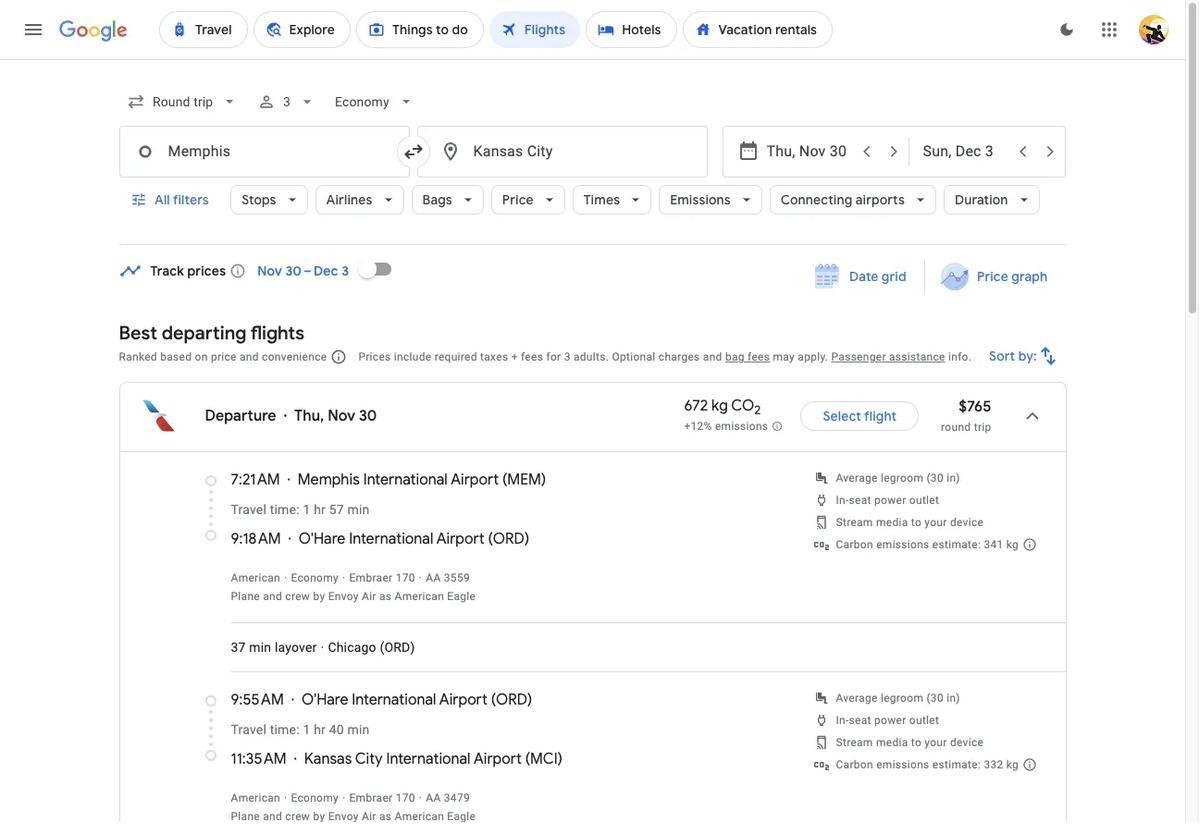 Task type: locate. For each thing, give the bounding box(es) containing it.
0 vertical spatial ord
[[493, 530, 525, 549]]

seat for o'hare international airport ( ord )
[[849, 494, 872, 507]]

2 economy from the top
[[291, 792, 339, 805]]

in-seat power outlet for kansas city international airport ( mci )
[[836, 714, 939, 727]]

power for o'hare international airport ( ord )
[[875, 494, 906, 507]]

seat up carbon emissions estimate: 332 kg
[[849, 714, 872, 727]]

 image right layover in the bottom left of the page
[[321, 640, 324, 655]]

economy
[[291, 572, 339, 585], [291, 792, 339, 805]]

0 horizontal spatial 3
[[283, 94, 290, 109]]

1 vertical spatial o'hare
[[302, 691, 348, 710]]

1 vertical spatial your
[[925, 737, 947, 750]]

in-seat power outlet
[[836, 494, 939, 507], [836, 714, 939, 727]]

embraer 170 down city at the bottom
[[349, 792, 415, 805]]

flight
[[864, 408, 897, 425]]

170 left aa 3559
[[396, 572, 415, 585]]

0 vertical spatial emissions
[[715, 420, 768, 433]]

convenience
[[262, 351, 327, 364]]

1 horizontal spatial fees
[[748, 351, 770, 364]]

and left bag on the right top of the page
[[703, 351, 722, 364]]

1 your from the top
[[925, 516, 947, 529]]

30
[[359, 407, 377, 426]]

1 horizontal spatial  image
[[419, 792, 422, 805]]

0 horizontal spatial fees
[[521, 351, 543, 364]]

emissions left 332
[[876, 759, 930, 772]]

embraer 170 up as
[[349, 572, 415, 585]]

your up carbon emissions estimate: 341 kilograms element
[[925, 516, 947, 529]]

0 vertical spatial min
[[347, 502, 370, 517]]

(
[[502, 471, 507, 490], [488, 530, 493, 549], [380, 640, 384, 655], [491, 691, 496, 710], [525, 750, 530, 769]]

stream for o'hare international airport ( ord )
[[836, 516, 873, 529]]

airport for 9:18 am
[[437, 530, 485, 549]]

0 vertical spatial american
[[231, 572, 280, 585]]

1 vertical spatial outlet
[[909, 714, 939, 727]]

o'hare international airport ( ord ) for 9:55 am
[[302, 691, 532, 710]]

select flight
[[823, 408, 897, 425]]

as
[[379, 590, 392, 603]]

airport up kansas city international airport ( mci )
[[439, 691, 488, 710]]

track prices
[[150, 263, 226, 279]]

aa left the 3559
[[426, 572, 441, 585]]

nov 30 – dec 3
[[258, 263, 349, 279]]

legroom for kansas city international airport ( mci )
[[881, 692, 924, 705]]

0 vertical spatial estimate:
[[933, 539, 981, 552]]

2 seat from the top
[[849, 714, 872, 727]]

1 economy from the top
[[291, 572, 339, 585]]

emissions
[[715, 420, 768, 433], [876, 539, 930, 552], [876, 759, 930, 772]]

kansas city international airport ( mci )
[[304, 750, 563, 769]]

37 min layover
[[231, 640, 317, 655]]

2 hr from the top
[[314, 723, 326, 738]]

0 vertical spatial average
[[836, 472, 878, 485]]

1 time: from the top
[[270, 502, 300, 517]]

envoy
[[328, 590, 359, 603]]

international
[[363, 471, 448, 490], [349, 530, 433, 549], [352, 691, 436, 710], [386, 750, 471, 769]]

2 time: from the top
[[270, 723, 300, 738]]

emissions down co on the right of page
[[715, 420, 768, 433]]

2 vertical spatial kg
[[1007, 759, 1019, 772]]

estimate: for o'hare international airport ( ord )
[[933, 539, 981, 552]]

3 inside popup button
[[283, 94, 290, 109]]

time: up 9:18 am text box
[[270, 502, 300, 517]]

1 vertical spatial aa
[[426, 792, 441, 805]]

and
[[240, 351, 259, 364], [703, 351, 722, 364], [263, 590, 282, 603]]

)
[[541, 471, 546, 490], [525, 530, 530, 549], [410, 640, 415, 655], [527, 691, 532, 710], [558, 750, 563, 769]]

0 vertical spatial stream media to your device
[[836, 516, 984, 529]]

legroom down flight
[[881, 472, 924, 485]]

1 vertical spatial american
[[395, 590, 444, 603]]

aa left 3479
[[426, 792, 441, 805]]

1 vertical spatial power
[[875, 714, 906, 727]]

0 vertical spatial (30
[[927, 472, 944, 485]]

2 in) from the top
[[947, 692, 960, 705]]

select
[[823, 408, 861, 425]]

stream
[[836, 516, 873, 529], [836, 737, 873, 750]]

thu,
[[294, 407, 324, 426]]

thu, nov 30
[[294, 407, 377, 426]]

0 vertical spatial power
[[875, 494, 906, 507]]

1 horizontal spatial 3
[[342, 263, 349, 279]]

1 in- from the top
[[836, 494, 849, 507]]

0 vertical spatial o'hare
[[299, 530, 346, 549]]

 image left thu, on the left
[[284, 407, 287, 426]]

2 travel from the top
[[231, 723, 267, 738]]

2 horizontal spatial and
[[703, 351, 722, 364]]

2 vertical spatial min
[[347, 723, 370, 738]]

1 seat from the top
[[849, 494, 872, 507]]

international up as
[[349, 530, 433, 549]]

1 device from the top
[[950, 516, 984, 529]]

(30 down round
[[927, 472, 944, 485]]

o'hare down 57
[[299, 530, 346, 549]]

legroom for o'hare international airport ( ord )
[[881, 472, 924, 485]]

embraer for city
[[349, 792, 393, 805]]

2 embraer from the top
[[349, 792, 393, 805]]

1 vertical spatial to
[[911, 737, 922, 750]]

o'hare up 40
[[302, 691, 348, 710]]

find the best price region
[[119, 247, 1066, 308]]

power up carbon emissions estimate: 332 kg
[[875, 714, 906, 727]]

0 vertical spatial device
[[950, 516, 984, 529]]

embraer up air
[[349, 572, 393, 585]]

media for o'hare international airport ( ord )
[[876, 516, 908, 529]]

round
[[941, 421, 971, 434]]

best departing flights
[[119, 322, 305, 345]]

o'hare
[[299, 530, 346, 549], [302, 691, 348, 710]]

2
[[754, 403, 761, 419]]

device up carbon emissions estimate: 332 kg
[[950, 737, 984, 750]]

and right price
[[240, 351, 259, 364]]

1 vertical spatial average
[[836, 692, 878, 705]]

2 stream from the top
[[836, 737, 873, 750]]

date
[[849, 268, 878, 285]]

None field
[[119, 85, 246, 118], [327, 85, 422, 118], [119, 85, 246, 118], [327, 85, 422, 118]]

learn more about tracked prices image
[[230, 263, 246, 279]]

time:
[[270, 502, 300, 517], [270, 723, 300, 738]]

0 vertical spatial embraer 170
[[349, 572, 415, 585]]

min for o'hare
[[347, 723, 370, 738]]

1 vertical spatial emissions
[[876, 539, 930, 552]]

stream media to your device up carbon emissions estimate: 341 kilograms element
[[836, 516, 984, 529]]

in-seat power outlet up carbon emissions estimate: 332 kg
[[836, 714, 939, 727]]

0 vertical spatial hr
[[314, 502, 326, 517]]

travel down 9:55 am
[[231, 723, 267, 738]]

in-seat power outlet for o'hare international airport ( ord )
[[836, 494, 939, 507]]

0 vertical spatial travel
[[231, 502, 267, 517]]

2 (30 from the top
[[927, 692, 944, 705]]

in) up carbon emissions estimate: 332 kilograms element
[[947, 692, 960, 705]]

outlet
[[909, 494, 939, 507], [909, 714, 939, 727]]

0 vertical spatial legroom
[[881, 472, 924, 485]]

embraer 170
[[349, 572, 415, 585], [349, 792, 415, 805]]

 image left aa 3559
[[419, 572, 422, 585]]

o'hare for 9:55 am
[[302, 691, 348, 710]]

1 vertical spatial nov
[[328, 407, 355, 426]]

1 vertical spatial media
[[876, 737, 908, 750]]

1 estimate: from the top
[[933, 539, 981, 552]]

carbon emissions estimate: 332 kg
[[836, 759, 1019, 772]]

o'hare international airport ( ord ) up kansas city international airport ( mci )
[[302, 691, 532, 710]]

min right 40
[[347, 723, 370, 738]]

economy down kansas
[[291, 792, 339, 805]]

airport left mci
[[474, 750, 522, 769]]

1 vertical spatial legroom
[[881, 692, 924, 705]]

1 vertical spatial hr
[[314, 723, 326, 738]]

outlet up carbon emissions estimate: 332 kilograms element
[[909, 714, 939, 727]]

bag
[[725, 351, 745, 364]]

chicago ( ord )
[[328, 640, 415, 655]]

aa
[[426, 572, 441, 585], [426, 792, 441, 805]]

international for 7:21 am
[[363, 471, 448, 490]]

2 average legroom (30 in) from the top
[[836, 692, 960, 705]]

1 average from the top
[[836, 472, 878, 485]]

2 1 from the top
[[303, 723, 310, 738]]

1 vertical spatial carbon
[[836, 759, 873, 772]]

0 vertical spatial in-seat power outlet
[[836, 494, 939, 507]]

2 vertical spatial ord
[[496, 691, 527, 710]]

(30 for o'hare international airport ( ord )
[[927, 472, 944, 485]]

media up 'carbon emissions estimate: 341 kg'
[[876, 516, 908, 529]]

estimate: left 341
[[933, 539, 981, 552]]

1 embraer 170 from the top
[[349, 572, 415, 585]]

in-
[[836, 494, 849, 507], [836, 714, 849, 727]]

1 stream from the top
[[836, 516, 873, 529]]

1 170 from the top
[[396, 572, 415, 585]]

american right as
[[395, 590, 444, 603]]

your for kansas city international airport ( mci )
[[925, 737, 947, 750]]

aa 3479
[[426, 792, 470, 805]]

in) for kansas city international airport ( mci )
[[947, 692, 960, 705]]

min
[[347, 502, 370, 517], [249, 640, 271, 655], [347, 723, 370, 738]]

device up 'carbon emissions estimate: 341 kg'
[[950, 516, 984, 529]]

apply.
[[798, 351, 828, 364]]

hr left 57
[[314, 502, 326, 517]]

0 horizontal spatial nov
[[258, 263, 282, 279]]

price graph
[[977, 268, 1048, 285]]

bags button
[[411, 178, 484, 222]]

fees right bag on the right top of the page
[[748, 351, 770, 364]]

0 vertical spatial 170
[[396, 572, 415, 585]]

1 power from the top
[[875, 494, 906, 507]]

hr
[[314, 502, 326, 517], [314, 723, 326, 738]]

connecting airports button
[[770, 178, 936, 222]]

nov right learn more about tracked prices image
[[258, 263, 282, 279]]

1 horizontal spatial nov
[[328, 407, 355, 426]]

(30 up carbon emissions estimate: 332 kilograms element
[[927, 692, 944, 705]]

Departure time: 9:55 AM. text field
[[231, 691, 284, 710]]

1 vertical spatial o'hare international airport ( ord )
[[302, 691, 532, 710]]

1 legroom from the top
[[881, 472, 924, 485]]

hr for kansas city international airport
[[314, 723, 326, 738]]

stream media to your device for o'hare international airport ( ord )
[[836, 516, 984, 529]]

hr left 40
[[314, 723, 326, 738]]

your for o'hare international airport ( ord )
[[925, 516, 947, 529]]

1 vertical spatial stream media to your device
[[836, 737, 984, 750]]

prices include required taxes + fees for 3 adults. optional charges and bag fees may apply. passenger assistance
[[358, 351, 945, 364]]

price inside price popup button
[[502, 192, 534, 208]]

outlet up carbon emissions estimate: 341 kilograms element
[[909, 494, 939, 507]]

0 vertical spatial average legroom (30 in)
[[836, 472, 960, 485]]

1 for kansas
[[303, 723, 310, 738]]

0 horizontal spatial  image
[[321, 640, 324, 655]]

stream up 'carbon emissions estimate: 341 kg'
[[836, 516, 873, 529]]

0 vertical spatial stream
[[836, 516, 873, 529]]

nov
[[258, 263, 282, 279], [328, 407, 355, 426]]

travel for 9:55 am
[[231, 723, 267, 738]]

power up carbon emissions estimate: 341 kilograms element
[[875, 494, 906, 507]]

170
[[396, 572, 415, 585], [396, 792, 415, 805]]

1 left 40
[[303, 723, 310, 738]]

international up aa 3479
[[386, 750, 471, 769]]

kg for memphis international airport ( mem )
[[1007, 539, 1019, 552]]

grid
[[881, 268, 906, 285]]

to up carbon emissions estimate: 332 kilograms element
[[911, 737, 922, 750]]

international for 9:55 am
[[352, 691, 436, 710]]

international down chicago ( ord )
[[352, 691, 436, 710]]

1 vertical spatial in-
[[836, 714, 849, 727]]

sort by: button
[[982, 334, 1066, 378]]

1 vertical spatial 170
[[396, 792, 415, 805]]

1 average legroom (30 in) from the top
[[836, 472, 960, 485]]

2 aa from the top
[[426, 792, 441, 805]]

1 vertical spatial travel
[[231, 723, 267, 738]]

and left crew on the left
[[263, 590, 282, 603]]

aa 3559
[[426, 572, 470, 585]]

price
[[502, 192, 534, 208], [977, 268, 1009, 285]]

2 in- from the top
[[836, 714, 849, 727]]

carbon
[[836, 539, 873, 552], [836, 759, 873, 772]]

your up carbon emissions estimate: 332 kilograms element
[[925, 737, 947, 750]]

1 vertical spatial estimate:
[[933, 759, 981, 772]]

seat up carbon emissions estimate: 341 kilograms element
[[849, 494, 872, 507]]

1 vertical spatial seat
[[849, 714, 872, 727]]

1 outlet from the top
[[909, 494, 939, 507]]

estimate: left 332
[[933, 759, 981, 772]]

embraer down city at the bottom
[[349, 792, 393, 805]]

1 vertical spatial  image
[[419, 792, 422, 805]]

1 fees from the left
[[521, 351, 543, 364]]

1 vertical spatial kg
[[1007, 539, 1019, 552]]

30 – dec
[[285, 263, 338, 279]]

1 hr from the top
[[314, 502, 326, 517]]

fees right +
[[521, 351, 543, 364]]

0 vertical spatial your
[[925, 516, 947, 529]]

carbon for kansas city international airport ( mci )
[[836, 759, 873, 772]]

best departing flights main content
[[119, 247, 1066, 823]]

1 travel from the top
[[231, 502, 267, 517]]

1 horizontal spatial price
[[977, 268, 1009, 285]]

learn more about ranking image
[[331, 349, 347, 366]]

0 vertical spatial kg
[[712, 397, 728, 416]]

0 vertical spatial embraer
[[349, 572, 393, 585]]

1 (30 from the top
[[927, 472, 944, 485]]

1 vertical spatial price
[[977, 268, 1009, 285]]

1 vertical spatial time:
[[270, 723, 300, 738]]

2 stream media to your device from the top
[[836, 737, 984, 750]]

1 left 57
[[303, 502, 310, 517]]

emissions left 341
[[876, 539, 930, 552]]

in-seat power outlet up carbon emissions estimate: 341 kilograms element
[[836, 494, 939, 507]]

change appearance image
[[1045, 7, 1089, 52]]

1 embraer from the top
[[349, 572, 393, 585]]

0 vertical spatial seat
[[849, 494, 872, 507]]

2 outlet from the top
[[909, 714, 939, 727]]

american down 11:35 am text box
[[231, 792, 280, 805]]

 image
[[419, 572, 422, 585], [321, 640, 324, 655]]

kg right 332
[[1007, 759, 1019, 772]]

emissions for memphis international airport ( mem )
[[876, 539, 930, 552]]

0 vertical spatial media
[[876, 516, 908, 529]]

media up carbon emissions estimate: 332 kg
[[876, 737, 908, 750]]

average legroom (30 in) up carbon emissions estimate: 332 kg
[[836, 692, 960, 705]]

in- for kansas city international airport ( mci )
[[836, 714, 849, 727]]

2 horizontal spatial 3
[[564, 351, 571, 364]]

passenger
[[831, 351, 886, 364]]

2 average from the top
[[836, 692, 878, 705]]

( for 9:55 am
[[491, 691, 496, 710]]

2 estimate: from the top
[[933, 759, 981, 772]]

0 vertical spatial aa
[[426, 572, 441, 585]]

0 vertical spatial price
[[502, 192, 534, 208]]

0 vertical spatial economy
[[291, 572, 339, 585]]

carbon emissions estimate: 341 kilograms element
[[836, 539, 1019, 552]]

2 power from the top
[[875, 714, 906, 727]]

0 vertical spatial carbon
[[836, 539, 873, 552]]

None search field
[[119, 80, 1066, 245]]

None text field
[[119, 126, 409, 178], [417, 126, 707, 178], [119, 126, 409, 178], [417, 126, 707, 178]]

price left graph
[[977, 268, 1009, 285]]

flights
[[250, 322, 305, 345]]

0 vertical spatial o'hare international airport ( ord )
[[299, 530, 530, 549]]

airport left the mem
[[451, 471, 499, 490]]

1 to from the top
[[911, 516, 922, 529]]

o'hare international airport ( ord ) for 9:18 am
[[299, 530, 530, 549]]

0 vertical spatial 3
[[283, 94, 290, 109]]

+
[[511, 351, 518, 364]]

1 carbon from the top
[[836, 539, 873, 552]]

kg right 341
[[1007, 539, 1019, 552]]

0 horizontal spatial price
[[502, 192, 534, 208]]

765 US dollars text field
[[959, 398, 992, 416]]

0 vertical spatial outlet
[[909, 494, 939, 507]]

2 vertical spatial american
[[231, 792, 280, 805]]

( for 9:18 am
[[488, 530, 493, 549]]

0 vertical spatial nov
[[258, 263, 282, 279]]

3 inside find the best price region
[[342, 263, 349, 279]]

1 vertical spatial (30
[[927, 692, 944, 705]]

stream up carbon emissions estimate: 332 kg
[[836, 737, 873, 750]]

2 legroom from the top
[[881, 692, 924, 705]]

0 vertical spatial in)
[[947, 472, 960, 485]]

american for memphis international airport
[[231, 572, 280, 585]]

filters
[[172, 192, 208, 208]]

airport
[[451, 471, 499, 490], [437, 530, 485, 549], [439, 691, 488, 710], [474, 750, 522, 769]]

1 in) from the top
[[947, 472, 960, 485]]

1 stream media to your device from the top
[[836, 516, 984, 529]]

1 vertical spatial device
[[950, 737, 984, 750]]

1 vertical spatial embraer 170
[[349, 792, 415, 805]]

Departure text field
[[767, 127, 852, 177]]

1 vertical spatial 3
[[342, 263, 349, 279]]

1 aa from the top
[[426, 572, 441, 585]]

power
[[875, 494, 906, 507], [875, 714, 906, 727]]

2 170 from the top
[[396, 792, 415, 805]]

0 vertical spatial in-
[[836, 494, 849, 507]]

2 carbon from the top
[[836, 759, 873, 772]]

2 device from the top
[[950, 737, 984, 750]]

fees
[[521, 351, 543, 364], [748, 351, 770, 364]]

1 horizontal spatial and
[[263, 590, 282, 603]]

1 vertical spatial embraer
[[349, 792, 393, 805]]

price inside the price graph button
[[977, 268, 1009, 285]]

average for o'hare international airport ( ord )
[[836, 472, 878, 485]]

3
[[283, 94, 290, 109], [342, 263, 349, 279], [564, 351, 571, 364]]

1 vertical spatial 1
[[303, 723, 310, 738]]

0 vertical spatial  image
[[284, 407, 287, 426]]

0 vertical spatial time:
[[270, 502, 300, 517]]

nov left 30
[[328, 407, 355, 426]]

2 media from the top
[[876, 737, 908, 750]]

ord
[[493, 530, 525, 549], [384, 640, 410, 655], [496, 691, 527, 710]]

to
[[911, 516, 922, 529], [911, 737, 922, 750]]

min for memphis
[[347, 502, 370, 517]]

1 in-seat power outlet from the top
[[836, 494, 939, 507]]

o'hare for 9:18 am
[[299, 530, 346, 549]]

price right bags popup button
[[502, 192, 534, 208]]

2 to from the top
[[911, 737, 922, 750]]

travel down 7:21 am text box
[[231, 502, 267, 517]]

1 vertical spatial in-seat power outlet
[[836, 714, 939, 727]]

 image
[[284, 407, 287, 426], [419, 792, 422, 805]]

1 vertical spatial average legroom (30 in)
[[836, 692, 960, 705]]

9:18 am
[[231, 530, 281, 549]]

american up plane
[[231, 572, 280, 585]]

average legroom (30 in) for kansas city international airport ( mci )
[[836, 692, 960, 705]]

media for kansas city international airport ( mci )
[[876, 737, 908, 750]]

0 vertical spatial 1
[[303, 502, 310, 517]]

to for o'hare international airport ( ord )
[[911, 516, 922, 529]]

 image left aa 3479
[[419, 792, 422, 805]]

in) down round
[[947, 472, 960, 485]]

170 left aa 3479
[[396, 792, 415, 805]]

1 vertical spatial economy
[[291, 792, 339, 805]]

0 vertical spatial to
[[911, 516, 922, 529]]

1 1 from the top
[[303, 502, 310, 517]]

legroom up carbon emissions estimate: 332 kg
[[881, 692, 924, 705]]

kg up +12% emissions
[[712, 397, 728, 416]]

0 vertical spatial  image
[[419, 572, 422, 585]]

media
[[876, 516, 908, 529], [876, 737, 908, 750]]

power for kansas city international airport ( mci )
[[875, 714, 906, 727]]

price for price graph
[[977, 268, 1009, 285]]

kg inside 672 kg co 2
[[712, 397, 728, 416]]

time: up 11:35 am
[[270, 723, 300, 738]]

(30
[[927, 472, 944, 485], [927, 692, 944, 705]]

o'hare international airport ( ord ) up aa 3559
[[299, 530, 530, 549]]

price for price
[[502, 192, 534, 208]]

stops
[[242, 192, 276, 208]]

international down 30
[[363, 471, 448, 490]]

2 vertical spatial 3
[[564, 351, 571, 364]]

1 media from the top
[[876, 516, 908, 529]]

stream media to your device
[[836, 516, 984, 529], [836, 737, 984, 750]]

american
[[231, 572, 280, 585], [395, 590, 444, 603], [231, 792, 280, 805]]

stream media to your device up carbon emissions estimate: 332 kilograms element
[[836, 737, 984, 750]]

min right 57
[[347, 502, 370, 517]]

price graph button
[[929, 260, 1063, 293]]

2 your from the top
[[925, 737, 947, 750]]

airport for 7:21 am
[[451, 471, 499, 490]]

2 in-seat power outlet from the top
[[836, 714, 939, 727]]

1 vertical spatial  image
[[321, 640, 324, 655]]

airport up the 3559
[[437, 530, 485, 549]]

) for 7:21 am
[[541, 471, 546, 490]]

all filters
[[154, 192, 208, 208]]

average legroom (30 in) down flight
[[836, 472, 960, 485]]

672
[[684, 397, 708, 416]]

1 vertical spatial in)
[[947, 692, 960, 705]]

2 vertical spatial emissions
[[876, 759, 930, 772]]

to up carbon emissions estimate: 341 kilograms element
[[911, 516, 922, 529]]

charges
[[659, 351, 700, 364]]

1 vertical spatial stream
[[836, 737, 873, 750]]

min right 37
[[249, 640, 271, 655]]

2 embraer 170 from the top
[[349, 792, 415, 805]]

assistance
[[889, 351, 945, 364]]

economy up the by
[[291, 572, 339, 585]]



Task type: describe. For each thing, give the bounding box(es) containing it.
none search field containing all filters
[[119, 80, 1066, 245]]

best
[[119, 322, 157, 345]]

carbon emissions estimate: 332 kilograms element
[[836, 759, 1019, 772]]

mem
[[507, 471, 541, 490]]

170 for international
[[396, 572, 415, 585]]

40
[[329, 723, 344, 738]]

emissions
[[670, 192, 731, 208]]

0 horizontal spatial and
[[240, 351, 259, 364]]

memphis
[[298, 471, 360, 490]]

$765
[[959, 398, 992, 416]]

main menu image
[[22, 19, 44, 41]]

+12%
[[684, 420, 712, 433]]

city
[[355, 750, 383, 769]]

stream for kansas city international airport ( mci )
[[836, 737, 873, 750]]

on
[[195, 351, 208, 364]]

chicago
[[328, 640, 376, 655]]

travel time: 1 hr 40 min
[[231, 723, 370, 738]]

graph
[[1012, 268, 1048, 285]]

Arrival time: 9:18 AM. text field
[[231, 530, 281, 549]]

date grid
[[849, 268, 906, 285]]

kg for o'hare international airport ( ord )
[[1007, 759, 1019, 772]]

ranked based on price and convenience
[[119, 351, 327, 364]]

adults.
[[574, 351, 609, 364]]

economy for kansas city international airport
[[291, 792, 339, 805]]

outlet for o'hare international airport ( ord )
[[909, 494, 939, 507]]

average legroom (30 in) for o'hare international airport ( ord )
[[836, 472, 960, 485]]

crew
[[285, 590, 310, 603]]

Return text field
[[923, 127, 1008, 177]]

outlet for kansas city international airport ( mci )
[[909, 714, 939, 727]]

nov inside find the best price region
[[258, 263, 282, 279]]

airport for 9:55 am
[[439, 691, 488, 710]]

in- for o'hare international airport ( ord )
[[836, 494, 849, 507]]

carbon emissions estimate: 341 kg
[[836, 539, 1019, 552]]

select flight button
[[801, 394, 919, 439]]

in) for o'hare international airport ( ord )
[[947, 472, 960, 485]]

1 vertical spatial min
[[249, 640, 271, 655]]

connecting airports
[[781, 192, 905, 208]]

american for o'hare international airport
[[231, 792, 280, 805]]

travel for 7:21 am
[[231, 502, 267, 517]]

Departure time: 7:21 AM. text field
[[231, 471, 280, 490]]

airlines button
[[315, 178, 404, 222]]

co
[[731, 397, 754, 416]]

airports
[[856, 192, 905, 208]]

eagle
[[447, 590, 476, 603]]

layover
[[275, 640, 317, 655]]

332
[[984, 759, 1004, 772]]

+12% emissions
[[684, 420, 768, 433]]

price
[[211, 351, 237, 364]]

passenger assistance button
[[831, 351, 945, 364]]

ord for 9:18 am
[[493, 530, 525, 549]]

prices
[[358, 351, 391, 364]]

international for 9:18 am
[[349, 530, 433, 549]]

memphis international airport ( mem )
[[298, 471, 546, 490]]

loading results progress bar
[[0, 59, 1185, 63]]

average for kansas city international airport ( mci )
[[836, 692, 878, 705]]

37
[[231, 640, 246, 655]]

device for kansas city international airport ( mci )
[[950, 737, 984, 750]]

3 button
[[250, 80, 324, 124]]

3479
[[444, 792, 470, 805]]

embraer for international
[[349, 572, 393, 585]]

aa for airport
[[426, 572, 441, 585]]

672 kg co 2
[[684, 397, 761, 419]]

aa for international
[[426, 792, 441, 805]]

may
[[773, 351, 795, 364]]

seat for kansas city international airport ( mci )
[[849, 714, 872, 727]]

hr for o'hare international airport
[[314, 502, 326, 517]]

7:21 am
[[231, 471, 280, 490]]

emissions for o'hare international airport ( ord )
[[876, 759, 930, 772]]

( for 7:21 am
[[502, 471, 507, 490]]

embraer 170 for city
[[349, 792, 415, 805]]

Arrival time: 11:35 AM. text field
[[231, 750, 287, 769]]

to for kansas city international airport ( mci )
[[911, 737, 922, 750]]

stops button
[[231, 178, 308, 222]]

estimate: for kansas city international airport ( mci )
[[933, 759, 981, 772]]

airlines
[[326, 192, 373, 208]]

required
[[435, 351, 477, 364]]

embraer 170 for international
[[349, 572, 415, 585]]

mci
[[530, 750, 558, 769]]

kansas
[[304, 750, 352, 769]]

all filters button
[[119, 178, 223, 222]]

sort
[[989, 348, 1015, 365]]

) for 9:18 am
[[525, 530, 530, 549]]

plane
[[231, 590, 260, 603]]

for
[[546, 351, 561, 364]]

times
[[584, 192, 620, 208]]

bag fees button
[[725, 351, 770, 364]]

170 for city
[[396, 792, 415, 805]]

9:55 am
[[231, 691, 284, 710]]

plane and crew by envoy air as american eagle
[[231, 590, 476, 603]]

0 horizontal spatial  image
[[284, 407, 287, 426]]

) for 9:55 am
[[527, 691, 532, 710]]

include
[[394, 351, 432, 364]]

duration button
[[944, 178, 1040, 222]]

emissions button
[[659, 178, 762, 222]]

air
[[362, 590, 376, 603]]

economy for o'hare international airport
[[291, 572, 339, 585]]

trip
[[974, 421, 992, 434]]

price button
[[491, 178, 565, 222]]

57
[[329, 502, 344, 517]]

optional
[[612, 351, 656, 364]]

stream media to your device for kansas city international airport ( mci )
[[836, 737, 984, 750]]

1 vertical spatial ord
[[384, 640, 410, 655]]

duration
[[955, 192, 1008, 208]]

(30 for kansas city international airport ( mci )
[[927, 692, 944, 705]]

carbon for o'hare international airport ( ord )
[[836, 539, 873, 552]]

1 for o'hare
[[303, 502, 310, 517]]

2 fees from the left
[[748, 351, 770, 364]]

swap origin and destination. image
[[402, 141, 424, 163]]

time: for 11:35 am
[[270, 723, 300, 738]]

11:35 am
[[231, 750, 287, 769]]

ranked
[[119, 351, 157, 364]]

all
[[154, 192, 170, 208]]

by
[[313, 590, 325, 603]]

taxes
[[480, 351, 508, 364]]

by:
[[1018, 348, 1037, 365]]

device for o'hare international airport ( ord )
[[950, 516, 984, 529]]

connecting
[[781, 192, 853, 208]]

departure
[[205, 407, 276, 426]]

date grid button
[[801, 260, 921, 293]]

prices
[[187, 263, 226, 279]]

1 horizontal spatial  image
[[419, 572, 422, 585]]

time: for 9:18 am
[[270, 502, 300, 517]]

341
[[984, 539, 1004, 552]]

travel time: 1 hr 57 min
[[231, 502, 370, 517]]

ord for 9:55 am
[[496, 691, 527, 710]]



Task type: vqa. For each thing, say whether or not it's contained in the screenshot.
second option from right
no



